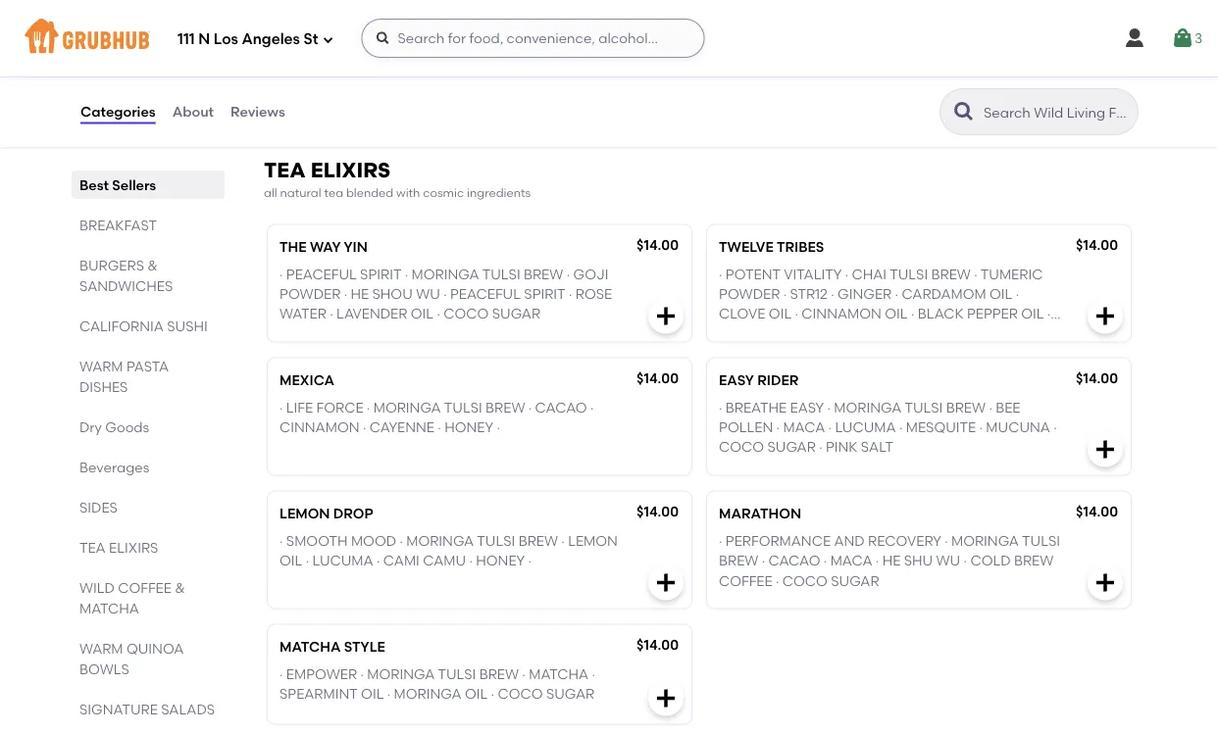 Task type: locate. For each thing, give the bounding box(es) containing it.
0 horizontal spatial maca
[[783, 420, 825, 437]]

coco
[[444, 306, 489, 323], [719, 440, 764, 456], [783, 573, 828, 590], [498, 687, 543, 704]]

brew
[[524, 266, 563, 283], [932, 266, 971, 283], [486, 400, 525, 417], [946, 400, 986, 417], [519, 533, 558, 550], [719, 553, 759, 570], [1014, 553, 1054, 570], [479, 667, 519, 684]]

0 horizontal spatial lucuma
[[312, 553, 373, 570]]

warm up bowls
[[79, 641, 123, 657]]

1 vertical spatial peaceful
[[450, 286, 521, 303]]

2 horizontal spatial matcha
[[529, 667, 589, 684]]

warm inside warm pasta dishes
[[79, 358, 123, 375]]

1 vertical spatial maca
[[831, 553, 873, 570]]

0 vertical spatial maca
[[783, 420, 825, 437]]

warm for warm pasta dishes
[[79, 358, 123, 375]]

svg image for sausage
[[654, 81, 678, 104]]

tea inside tab
[[79, 540, 106, 556]]

mesquite
[[906, 420, 976, 437]]

brew inside · breathe easy ·   moringa tulsi brew · bee pollen · maca · lucuma · mesquite · mucuna · coco sugar · pink salt
[[946, 400, 986, 417]]

· peaceful spirit ·  moringa tulsi brew · goji powder · he shou wu · peaceful spirit · rose water · lavender oil · coco sugar
[[280, 266, 612, 323]]

sushi
[[167, 318, 208, 335]]

0 vertical spatial lucuma
[[835, 420, 896, 437]]

warm inside warm quinoa bowls
[[79, 641, 123, 657]]

warm quinoa bowls tab
[[79, 639, 217, 680]]

0 vertical spatial he
[[351, 286, 369, 303]]

0 horizontal spatial powder
[[280, 286, 341, 303]]

svg image
[[322, 34, 334, 46], [654, 81, 678, 104], [654, 572, 678, 596], [1094, 572, 1117, 596], [654, 688, 678, 711]]

1 horizontal spatial matcha
[[280, 639, 341, 656]]

1 vertical spatial &
[[175, 580, 185, 596]]

warm pasta dishes tab
[[79, 356, 217, 397]]

wu inside · performance and recovery ·  moringa tulsi brew · cacao · maca · he shu wu · cold brew coffee · coco sugar
[[936, 553, 961, 570]]

spearmint
[[280, 687, 358, 704]]

breathe
[[726, 400, 787, 417]]

0 horizontal spatial wu
[[416, 286, 440, 303]]

best sellers tab
[[79, 175, 217, 195]]

pollen
[[719, 420, 773, 437]]

& up the sandwiches
[[147, 257, 158, 274]]

elixirs down sides tab on the bottom of the page
[[109, 540, 158, 556]]

1 horizontal spatial maca
[[831, 553, 873, 570]]

wu inside · peaceful spirit ·  moringa tulsi brew · goji powder · he shou wu · peaceful spirit · rose water · lavender oil · coco sugar
[[416, 286, 440, 303]]

0 horizontal spatial elixirs
[[109, 540, 158, 556]]

0 vertical spatial cacao
[[535, 400, 587, 417]]

1 vertical spatial wu
[[936, 553, 961, 570]]

wu right shu
[[936, 553, 961, 570]]

1 horizontal spatial tea
[[264, 158, 306, 183]]

1 warm from the top
[[79, 358, 123, 375]]

1 vertical spatial honey
[[445, 420, 494, 437]]

peaceful down the way yin
[[286, 266, 357, 283]]

1 horizontal spatial peaceful
[[450, 286, 521, 303]]

maca down and
[[831, 553, 873, 570]]

maca for easy
[[783, 420, 825, 437]]

· life force ·  moringa tulsi brew · cacao · cinnamon · cayenne · honey ·
[[280, 400, 594, 437]]

maca for and
[[831, 553, 873, 570]]

oil
[[990, 286, 1013, 303], [411, 306, 434, 323], [769, 306, 792, 323], [885, 306, 908, 323], [1021, 306, 1044, 323], [280, 553, 302, 570], [361, 687, 384, 704], [465, 687, 488, 704]]

cinnamon
[[802, 306, 882, 323], [280, 420, 360, 437]]

sellers
[[112, 177, 156, 193]]

0 vertical spatial elixirs
[[311, 158, 391, 183]]

elixirs for tea elixirs all natural tea blended with cosmic ingredients
[[311, 158, 391, 183]]

elixirs inside tea elixirs all natural tea blended with cosmic ingredients
[[311, 158, 391, 183]]

1 vertical spatial he
[[883, 553, 901, 570]]

0 vertical spatial honey
[[719, 326, 768, 343]]

cold
[[971, 553, 1011, 570]]

·
[[280, 266, 283, 283], [405, 266, 408, 283], [567, 266, 570, 283], [719, 266, 723, 283], [845, 266, 849, 283], [974, 266, 978, 283], [344, 286, 347, 303], [444, 286, 447, 303], [569, 286, 572, 303], [783, 286, 787, 303], [831, 286, 835, 303], [895, 286, 899, 303], [1016, 286, 1020, 303], [330, 306, 333, 323], [437, 306, 440, 323], [795, 306, 799, 323], [911, 306, 915, 323], [1048, 306, 1051, 323], [280, 400, 283, 417], [367, 400, 370, 417], [529, 400, 532, 417], [591, 400, 594, 417], [719, 400, 723, 417], [827, 400, 831, 417], [989, 400, 993, 417], [363, 420, 366, 437], [438, 420, 441, 437], [497, 420, 500, 437], [777, 420, 780, 437], [829, 420, 832, 437], [900, 420, 903, 437], [980, 420, 983, 437], [1054, 420, 1057, 437], [819, 440, 823, 456], [280, 533, 283, 550], [400, 533, 403, 550], [561, 533, 565, 550], [719, 533, 723, 550], [945, 533, 948, 550], [306, 553, 309, 570], [377, 553, 380, 570], [469, 553, 473, 570], [528, 553, 532, 570], [762, 553, 765, 570], [824, 553, 827, 570], [876, 553, 879, 570], [964, 553, 967, 570], [776, 573, 779, 590], [280, 667, 283, 684], [360, 667, 364, 684], [522, 667, 526, 684], [592, 667, 595, 684], [387, 687, 391, 704], [491, 687, 495, 704]]

he up lavender
[[351, 286, 369, 303]]

tulsi for cami
[[477, 533, 515, 550]]

$14.00 for · peaceful spirit ·  moringa tulsi brew · goji powder · he shou wu · peaceful spirit · rose water · lavender oil · coco sugar
[[637, 237, 679, 253]]

powder up 'water'
[[280, 286, 341, 303]]

1 horizontal spatial lemon
[[568, 533, 618, 550]]

easy up "breathe"
[[719, 372, 754, 389]]

1 horizontal spatial lucuma
[[835, 420, 896, 437]]

he down 'recovery' at the right of the page
[[883, 553, 901, 570]]

$14.00 for · smooth mood ·   moringa tulsi brew · lemon oil · lucuma · cami camu · honey ·
[[637, 504, 679, 520]]

camu
[[423, 553, 466, 570]]

coffee
[[719, 573, 773, 590], [118, 580, 172, 596]]

maca
[[783, 420, 825, 437], [831, 553, 873, 570]]

tulsi inside · potent vitality ·  chai tulsi brew · tumeric powder · str12 · ginger · cardamom oil · clove oil · cinnamon oil · black pepper oil · honey
[[890, 266, 928, 283]]

tulsi inside '· smooth mood ·   moringa tulsi brew · lemon oil · lucuma · cami camu · honey ·'
[[477, 533, 515, 550]]

coffee inside · performance and recovery ·  moringa tulsi brew · cacao · maca · he shu wu · cold brew coffee · coco sugar
[[719, 573, 773, 590]]

lucuma down smooth at the bottom left of page
[[312, 553, 373, 570]]

tulsi inside · life force ·  moringa tulsi brew · cacao · cinnamon · cayenne · honey ·
[[444, 400, 482, 417]]

$14.00 for · potent vitality ·  chai tulsi brew · tumeric powder · str12 · ginger · cardamom oil · clove oil · cinnamon oil · black pepper oil · honey
[[1076, 237, 1118, 253]]

tea for tea elixirs all natural tea blended with cosmic ingredients
[[264, 158, 306, 183]]

0 vertical spatial easy
[[719, 372, 754, 389]]

brew inside · peaceful spirit ·  moringa tulsi brew · goji powder · he shou wu · peaceful spirit · rose water · lavender oil · coco sugar
[[524, 266, 563, 283]]

1 vertical spatial tea
[[79, 540, 106, 556]]

warm
[[79, 358, 123, 375], [79, 641, 123, 657]]

best
[[79, 177, 109, 193]]

california sushi tab
[[79, 316, 217, 336]]

potent
[[726, 266, 781, 283]]

honey right cayenne
[[445, 420, 494, 437]]

warm for warm quinoa bowls
[[79, 641, 123, 657]]

categories button
[[79, 77, 157, 147]]

best sellers
[[79, 177, 156, 193]]

0 vertical spatial matcha
[[79, 600, 139, 617]]

0 vertical spatial wu
[[416, 286, 440, 303]]

all
[[264, 186, 277, 200]]

lucuma
[[835, 420, 896, 437], [312, 553, 373, 570]]

1 horizontal spatial coffee
[[719, 573, 773, 590]]

honey
[[719, 326, 768, 343], [445, 420, 494, 437], [476, 553, 525, 570]]

empower
[[286, 667, 357, 684]]

0 horizontal spatial cacao
[[535, 400, 587, 417]]

easy down rider
[[790, 400, 824, 417]]

moringa inside · peaceful spirit ·  moringa tulsi brew · goji powder · he shou wu · peaceful spirit · rose water · lavender oil · coco sugar
[[412, 266, 479, 283]]

· potent vitality ·  chai tulsi brew · tumeric powder · str12 · ginger · cardamom oil · clove oil · cinnamon oil · black pepper oil · honey
[[719, 266, 1051, 343]]

dry goods
[[79, 419, 149, 436]]

0 vertical spatial lemon
[[280, 506, 330, 522]]

0 vertical spatial &
[[147, 257, 158, 274]]

dishes
[[79, 379, 128, 395]]

coffee down 'performance'
[[719, 573, 773, 590]]

breakfast
[[79, 217, 157, 233]]

111 n los angeles st
[[178, 31, 318, 48]]

elixirs for tea elixirs
[[109, 540, 158, 556]]

st
[[304, 31, 318, 48]]

coco inside · breathe easy ·   moringa tulsi brew · bee pollen · maca · lucuma · mesquite · mucuna · coco sugar · pink salt
[[719, 440, 764, 456]]

spirit up shou
[[360, 266, 402, 283]]

& down tea elixirs tab
[[175, 580, 185, 596]]

tulsi inside · breathe easy ·   moringa tulsi brew · bee pollen · maca · lucuma · mesquite · mucuna · coco sugar · pink salt
[[905, 400, 943, 417]]

1 horizontal spatial elixirs
[[311, 158, 391, 183]]

1 vertical spatial lucuma
[[312, 553, 373, 570]]

maca down "breathe"
[[783, 420, 825, 437]]

california sushi
[[79, 318, 208, 335]]

moringa inside · breathe easy ·   moringa tulsi brew · bee pollen · maca · lucuma · mesquite · mucuna · coco sugar · pink salt
[[834, 400, 902, 417]]

peaceful
[[286, 266, 357, 283], [450, 286, 521, 303]]

tea up all
[[264, 158, 306, 183]]

maca inside · performance and recovery ·  moringa tulsi brew · cacao · maca · he shu wu · cold brew coffee · coco sugar
[[831, 553, 873, 570]]

svg image inside 3 button
[[1171, 26, 1195, 50]]

matcha inside wild coffee & matcha
[[79, 600, 139, 617]]

wu
[[416, 286, 440, 303], [936, 553, 961, 570]]

0 horizontal spatial he
[[351, 286, 369, 303]]

$14.00
[[637, 237, 679, 253], [1076, 237, 1118, 253], [637, 370, 679, 387], [1076, 370, 1118, 387], [637, 504, 679, 520], [1076, 504, 1118, 520], [637, 637, 679, 654]]

coffee down tea elixirs tab
[[118, 580, 172, 596]]

honey down clove
[[719, 326, 768, 343]]

2 vertical spatial honey
[[476, 553, 525, 570]]

signature salads
[[79, 701, 215, 718]]

$14.00 for · life force ·  moringa tulsi brew · cacao · cinnamon · cayenne · honey ·
[[637, 370, 679, 387]]

cacao
[[535, 400, 587, 417], [769, 553, 821, 570]]

1 horizontal spatial cinnamon
[[802, 306, 882, 323]]

warm pasta dishes
[[79, 358, 169, 395]]

111
[[178, 31, 195, 48]]

cinnamon down the ginger
[[802, 306, 882, 323]]

0 horizontal spatial cinnamon
[[280, 420, 360, 437]]

powder for oil
[[719, 286, 780, 303]]

0 horizontal spatial &
[[147, 257, 158, 274]]

coco inside · peaceful spirit ·  moringa tulsi brew · goji powder · he shou wu · peaceful spirit · rose water · lavender oil · coco sugar
[[444, 306, 489, 323]]

0 vertical spatial warm
[[79, 358, 123, 375]]

lucuma up salt
[[835, 420, 896, 437]]

cinnamon down life at bottom left
[[280, 420, 360, 437]]

2 powder from the left
[[719, 286, 780, 303]]

1 horizontal spatial powder
[[719, 286, 780, 303]]

maca inside · breathe easy ·   moringa tulsi brew · bee pollen · maca · lucuma · mesquite · mucuna · coco sugar · pink salt
[[783, 420, 825, 437]]

tulsi inside · performance and recovery ·  moringa tulsi brew · cacao · maca · he shu wu · cold brew coffee · coco sugar
[[1022, 533, 1061, 550]]

1 vertical spatial warm
[[79, 641, 123, 657]]

warm up dishes
[[79, 358, 123, 375]]

peaceful right shou
[[450, 286, 521, 303]]

oil inside '· smooth mood ·   moringa tulsi brew · lemon oil · lucuma · cami camu · honey ·'
[[280, 553, 302, 570]]

sugar inside · breathe easy ·   moringa tulsi brew · bee pollen · maca · lucuma · mesquite · mucuna · coco sugar · pink salt
[[768, 440, 816, 456]]

2 warm from the top
[[79, 641, 123, 657]]

0 vertical spatial tea
[[264, 158, 306, 183]]

svg image inside main navigation navigation
[[322, 34, 334, 46]]

style
[[344, 639, 385, 656]]

wu right shou
[[416, 286, 440, 303]]

0 horizontal spatial lemon
[[280, 506, 330, 522]]

dry goods tab
[[79, 417, 217, 438]]

yin
[[344, 239, 368, 255]]

honey right the camu
[[476, 553, 525, 570]]

svg image for drop
[[654, 572, 678, 596]]

3
[[1195, 30, 1203, 46]]

1 vertical spatial cinnamon
[[280, 420, 360, 437]]

spirit
[[360, 266, 402, 283], [524, 286, 566, 303]]

search icon image
[[953, 100, 976, 124]]

elixirs inside tab
[[109, 540, 158, 556]]

quinoa
[[126, 641, 184, 657]]

1 vertical spatial lemon
[[568, 533, 618, 550]]

powder inside · potent vitality ·  chai tulsi brew · tumeric powder · str12 · ginger · cardamom oil · clove oil · cinnamon oil · black pepper oil · honey
[[719, 286, 780, 303]]

tulsi inside · peaceful spirit ·  moringa tulsi brew · goji powder · he shou wu · peaceful spirit · rose water · lavender oil · coco sugar
[[482, 266, 521, 283]]

0 vertical spatial cinnamon
[[802, 306, 882, 323]]

1 horizontal spatial easy
[[790, 400, 824, 417]]

powder down potent
[[719, 286, 780, 303]]

& inside burgers & sandwiches
[[147, 257, 158, 274]]

twelve
[[719, 239, 774, 255]]

1 horizontal spatial wu
[[936, 553, 961, 570]]

salt
[[861, 440, 894, 456]]

coffee inside wild coffee & matcha
[[118, 580, 172, 596]]

1 vertical spatial cacao
[[769, 553, 821, 570]]

tea up wild
[[79, 540, 106, 556]]

spirit left rose
[[524, 286, 566, 303]]

1 horizontal spatial cacao
[[769, 553, 821, 570]]

easy inside · breathe easy ·   moringa tulsi brew · bee pollen · maca · lucuma · mesquite · mucuna · coco sugar · pink salt
[[790, 400, 824, 417]]

los
[[214, 31, 238, 48]]

chai
[[852, 266, 887, 283]]

cami
[[383, 553, 420, 570]]

tea
[[324, 186, 343, 200]]

powder
[[280, 286, 341, 303], [719, 286, 780, 303]]

walnut sausage
[[280, 43, 390, 60]]

powder inside · peaceful spirit ·  moringa tulsi brew · goji powder · he shou wu · peaceful spirit · rose water · lavender oil · coco sugar
[[280, 286, 341, 303]]

0 horizontal spatial coffee
[[118, 580, 172, 596]]

n
[[198, 31, 210, 48]]

0 vertical spatial peaceful
[[286, 266, 357, 283]]

oil inside · peaceful spirit ·  moringa tulsi brew · goji powder · he shou wu · peaceful spirit · rose water · lavender oil · coco sugar
[[411, 306, 434, 323]]

1 horizontal spatial he
[[883, 553, 901, 570]]

tulsi for ·
[[444, 400, 482, 417]]

0 horizontal spatial matcha
[[79, 600, 139, 617]]

svg image
[[1123, 26, 1147, 50], [1171, 26, 1195, 50], [375, 30, 391, 46], [654, 305, 678, 328], [1094, 305, 1117, 328], [1094, 438, 1117, 462]]

0 horizontal spatial tea
[[79, 540, 106, 556]]

1 vertical spatial easy
[[790, 400, 824, 417]]

walnut
[[280, 43, 328, 60]]

2 vertical spatial matcha
[[529, 667, 589, 684]]

rider
[[758, 372, 799, 389]]

mood
[[351, 533, 396, 550]]

moringa
[[412, 266, 479, 283], [373, 400, 441, 417], [834, 400, 902, 417], [406, 533, 474, 550], [952, 533, 1019, 550], [367, 667, 435, 684], [394, 687, 462, 704]]

tea inside tea elixirs all natural tea blended with cosmic ingredients
[[264, 158, 306, 183]]

sandwiches
[[79, 278, 173, 294]]

1 horizontal spatial spirit
[[524, 286, 566, 303]]

brew inside · potent vitality ·  chai tulsi brew · tumeric powder · str12 · ginger · cardamom oil · clove oil · cinnamon oil · black pepper oil · honey
[[932, 266, 971, 283]]

$6.50
[[643, 41, 679, 58]]

sides tab
[[79, 497, 217, 518]]

1 horizontal spatial &
[[175, 580, 185, 596]]

1 powder from the left
[[280, 286, 341, 303]]

$14.00 for · empower ·   moringa tulsi brew · matcha · spearmint oil · moringa oil · coco sugar
[[637, 637, 679, 654]]

and
[[834, 533, 865, 550]]

elixirs up tea
[[311, 158, 391, 183]]

tea elixirs tab
[[79, 538, 217, 558]]

1 vertical spatial elixirs
[[109, 540, 158, 556]]

0 vertical spatial spirit
[[360, 266, 402, 283]]



Task type: describe. For each thing, give the bounding box(es) containing it.
beverages
[[79, 459, 149, 476]]

angeles
[[242, 31, 300, 48]]

tea elixirs
[[79, 540, 158, 556]]

about button
[[171, 77, 215, 147]]

life
[[286, 400, 313, 417]]

easy rider
[[719, 372, 799, 389]]

performance
[[726, 533, 831, 550]]

water
[[280, 306, 326, 323]]

wild coffee & matcha tab
[[79, 578, 217, 619]]

lemon drop
[[280, 506, 374, 522]]

3 button
[[1171, 21, 1203, 56]]

goods
[[105, 419, 149, 436]]

burgers & sandwiches
[[79, 257, 173, 294]]

0 horizontal spatial spirit
[[360, 266, 402, 283]]

with
[[396, 186, 420, 200]]

cacao inside · life force ·  moringa tulsi brew · cacao · cinnamon · cayenne · honey ·
[[535, 400, 587, 417]]

warm quinoa bowls
[[79, 641, 184, 678]]

rose
[[576, 286, 612, 303]]

dry
[[79, 419, 102, 436]]

· smooth mood ·   moringa tulsi brew · lemon oil · lucuma · cami camu · honey ·
[[280, 533, 618, 570]]

wild
[[79, 580, 115, 596]]

twelve tribes
[[719, 239, 824, 255]]

way
[[310, 239, 341, 255]]

beverages tab
[[79, 457, 217, 478]]

reviews
[[231, 103, 285, 120]]

sides
[[79, 499, 118, 516]]

burgers & sandwiches tab
[[79, 255, 217, 296]]

coco inside · performance and recovery ·  moringa tulsi brew · cacao · maca · he shu wu · cold brew coffee · coco sugar
[[783, 573, 828, 590]]

Search for food, convenience, alcohol... search field
[[361, 19, 705, 58]]

ingredients
[[467, 186, 531, 200]]

tulsi for wu
[[482, 266, 521, 283]]

tulsi inside · empower ·   moringa tulsi brew · matcha · spearmint oil · moringa oil · coco sugar
[[438, 667, 476, 684]]

pepper
[[967, 306, 1018, 323]]

moringa inside · life force ·  moringa tulsi brew · cacao · cinnamon · cayenne · honey ·
[[373, 400, 441, 417]]

matcha style
[[280, 639, 385, 656]]

svg image for style
[[654, 688, 678, 711]]

str12
[[790, 286, 828, 303]]

goji
[[573, 266, 609, 283]]

ginger
[[838, 286, 892, 303]]

bowls
[[79, 661, 129, 678]]

force
[[316, 400, 363, 417]]

tribes
[[777, 239, 824, 255]]

the way yin
[[280, 239, 368, 255]]

burgers
[[79, 257, 144, 274]]

pasta
[[126, 358, 169, 375]]

moringa inside · performance and recovery ·  moringa tulsi brew · cacao · maca · he shu wu · cold brew coffee · coco sugar
[[952, 533, 1019, 550]]

cinnamon inside · potent vitality ·  chai tulsi brew · tumeric powder · str12 · ginger · cardamom oil · clove oil · cinnamon oil · black pepper oil · honey
[[802, 306, 882, 323]]

1 vertical spatial spirit
[[524, 286, 566, 303]]

tea for tea elixirs
[[79, 540, 106, 556]]

shou
[[372, 286, 413, 303]]

marathon
[[719, 506, 802, 522]]

moringa inside '· smooth mood ·   moringa tulsi brew · lemon oil · lucuma · cami camu · honey ·'
[[406, 533, 474, 550]]

black
[[918, 306, 964, 323]]

vitality
[[784, 266, 842, 283]]

main navigation navigation
[[0, 0, 1218, 77]]

signature salads tab
[[79, 699, 217, 720]]

honey inside '· smooth mood ·   moringa tulsi brew · lemon oil · lucuma · cami camu · honey ·'
[[476, 553, 525, 570]]

· breathe easy ·   moringa tulsi brew · bee pollen · maca · lucuma · mesquite · mucuna · coco sugar · pink salt
[[719, 400, 1057, 456]]

wild coffee & matcha
[[79, 580, 185, 617]]

tumeric
[[981, 266, 1043, 283]]

$14.00 for · performance and recovery ·  moringa tulsi brew · cacao · maca · he shu wu · cold brew coffee · coco sugar
[[1076, 504, 1118, 520]]

the
[[280, 239, 307, 255]]

0 horizontal spatial peaceful
[[286, 266, 357, 283]]

tea elixirs all natural tea blended with cosmic ingredients
[[264, 158, 531, 200]]

tulsi for lucuma
[[905, 400, 943, 417]]

reviews button
[[230, 77, 286, 147]]

signature
[[79, 701, 158, 718]]

honey inside · potent vitality ·  chai tulsi brew · tumeric powder · str12 · ginger · cardamom oil · clove oil · cinnamon oil · black pepper oil · honey
[[719, 326, 768, 343]]

cacao inside · performance and recovery ·  moringa tulsi brew · cacao · maca · he shu wu · cold brew coffee · coco sugar
[[769, 553, 821, 570]]

categories
[[80, 103, 156, 120]]

lucuma inside · breathe easy ·   moringa tulsi brew · bee pollen · maca · lucuma · mesquite · mucuna · coco sugar · pink salt
[[835, 420, 896, 437]]

· performance and recovery ·  moringa tulsi brew · cacao · maca · he shu wu · cold brew coffee · coco sugar
[[719, 533, 1061, 590]]

natural
[[280, 186, 321, 200]]

mexica
[[280, 372, 335, 389]]

lemon inside '· smooth mood ·   moringa tulsi brew · lemon oil · lucuma · cami camu · honey ·'
[[568, 533, 618, 550]]

recovery
[[868, 533, 942, 550]]

brew inside · empower ·   moringa tulsi brew · matcha · spearmint oil · moringa oil · coco sugar
[[479, 667, 519, 684]]

brew inside '· smooth mood ·   moringa tulsi brew · lemon oil · lucuma · cami camu · honey ·'
[[519, 533, 558, 550]]

matcha inside · empower ·   moringa tulsi brew · matcha · spearmint oil · moringa oil · coco sugar
[[529, 667, 589, 684]]

california
[[79, 318, 164, 335]]

sugar inside · empower ·   moringa tulsi brew · matcha · spearmint oil · moringa oil · coco sugar
[[546, 687, 595, 704]]

salads
[[161, 701, 215, 718]]

sugar inside · performance and recovery ·  moringa tulsi brew · cacao · maca · he shu wu · cold brew coffee · coco sugar
[[831, 573, 880, 590]]

drop
[[333, 506, 374, 522]]

Search Wild Living Foods search field
[[982, 103, 1132, 122]]

1 vertical spatial matcha
[[280, 639, 341, 656]]

lavender
[[336, 306, 408, 323]]

smooth
[[286, 533, 348, 550]]

cosmic
[[423, 186, 464, 200]]

· empower ·   moringa tulsi brew · matcha · spearmint oil · moringa oil · coco sugar
[[280, 667, 595, 704]]

blended
[[346, 186, 394, 200]]

powder for water
[[280, 286, 341, 303]]

sausage
[[331, 43, 390, 60]]

0 horizontal spatial easy
[[719, 372, 754, 389]]

he inside · performance and recovery ·  moringa tulsi brew · cacao · maca · he shu wu · cold brew coffee · coco sugar
[[883, 553, 901, 570]]

clove
[[719, 306, 766, 323]]

brew inside · life force ·  moringa tulsi brew · cacao · cinnamon · cayenne · honey ·
[[486, 400, 525, 417]]

cayenne
[[370, 420, 435, 437]]

shu
[[904, 553, 933, 570]]

breakfast tab
[[79, 215, 217, 235]]

he inside · peaceful spirit ·  moringa tulsi brew · goji powder · he shou wu · peaceful spirit · rose water · lavender oil · coco sugar
[[351, 286, 369, 303]]

bee
[[996, 400, 1021, 417]]

honey inside · life force ·  moringa tulsi brew · cacao · cinnamon · cayenne · honey ·
[[445, 420, 494, 437]]

pink
[[826, 440, 858, 456]]

sugar inside · peaceful spirit ·  moringa tulsi brew · goji powder · he shou wu · peaceful spirit · rose water · lavender oil · coco sugar
[[492, 306, 541, 323]]

lucuma inside '· smooth mood ·   moringa tulsi brew · lemon oil · lucuma · cami camu · honey ·'
[[312, 553, 373, 570]]

& inside wild coffee & matcha
[[175, 580, 185, 596]]

cinnamon inside · life force ·  moringa tulsi brew · cacao · cinnamon · cayenne · honey ·
[[280, 420, 360, 437]]

coco inside · empower ·   moringa tulsi brew · matcha · spearmint oil · moringa oil · coco sugar
[[498, 687, 543, 704]]

tulsi for ginger
[[890, 266, 928, 283]]

mucuna
[[986, 420, 1051, 437]]

$14.00 for · breathe easy ·   moringa tulsi brew · bee pollen · maca · lucuma · mesquite · mucuna · coco sugar · pink salt
[[1076, 370, 1118, 387]]



Task type: vqa. For each thing, say whether or not it's contained in the screenshot.
cream.
no



